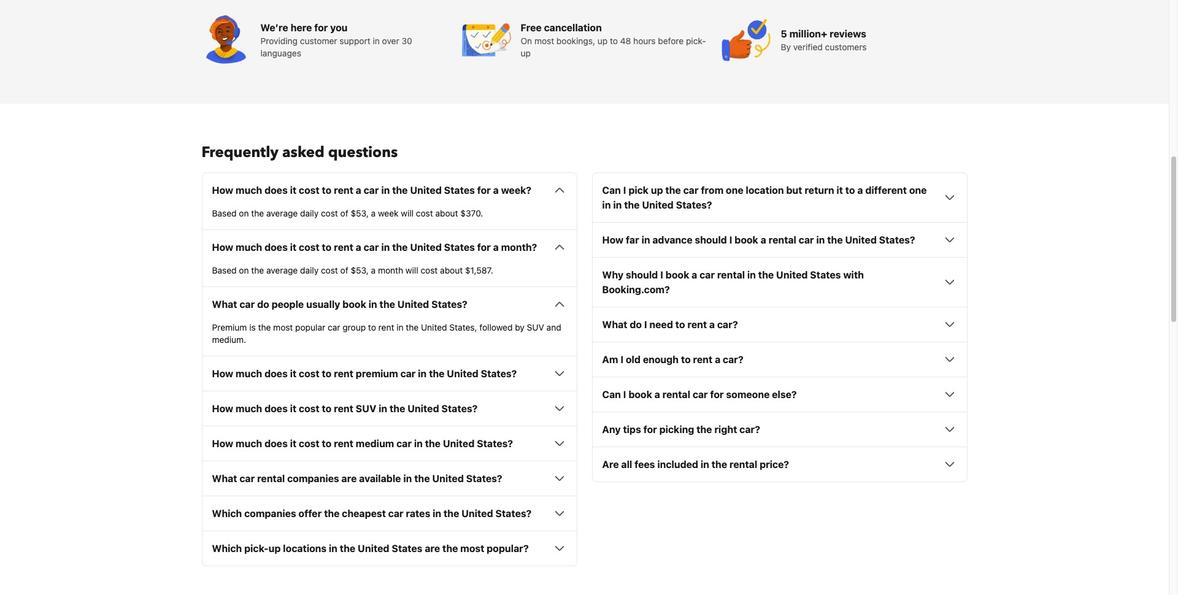Task type: describe. For each thing, give the bounding box(es) containing it.
rent inside premium is the most popular car group to rent in the united states, followed by suv and medium.
[[379, 322, 394, 333]]

which pick-up locations in the united states are the most popular? button
[[212, 542, 567, 556]]

rent left 'premium'
[[334, 368, 354, 380]]

you
[[330, 22, 348, 33]]

premium is the most popular car group to rent in the united states, followed by suv and medium.
[[212, 322, 561, 345]]

much for how much does it cost to rent a car in the united states for a month?
[[236, 242, 262, 253]]

what car rental companies are available in the united states?
[[212, 473, 502, 484]]

included
[[658, 459, 699, 470]]

by
[[515, 322, 525, 333]]

much for how much does it cost to rent suv in the united states?
[[236, 403, 262, 415]]

locations
[[283, 543, 327, 554]]

how far in advance should i book a rental car in the united states? button
[[602, 233, 957, 248]]

to inside how much does it cost to rent a car in the united states for a month? "dropdown button"
[[322, 242, 332, 253]]

over
[[382, 36, 399, 46]]

daily for how much does it cost to rent a car in the united states for a month?
[[300, 265, 319, 276]]

a up "based on the average daily cost of $53, a month will cost about $1,587."
[[356, 242, 361, 253]]

it inside can i pick up the car from one location but return it to a different one in in the united states?
[[837, 185, 843, 196]]

usually
[[306, 299, 340, 310]]

from
[[701, 185, 724, 196]]

up inside can i pick up the car from one location but return it to a different one in in the united states?
[[651, 185, 663, 196]]

free cancellation image
[[462, 16, 511, 65]]

cheapest
[[342, 508, 386, 519]]

for inside "dropdown button"
[[477, 242, 491, 253]]

does for how much does it cost to rent medium car in the united states?
[[265, 438, 288, 449]]

does for how much does it cost to rent a car in the united states for a month?
[[265, 242, 288, 253]]

how much does it cost to rent medium car in the united states? button
[[212, 437, 567, 451]]

a inside why should i book a car rental in the united states with booking.com?
[[692, 270, 698, 281]]

it for how much does it cost to rent premium car in the united states?
[[290, 368, 297, 380]]

2 one from the left
[[910, 185, 927, 196]]

united inside "dropdown button"
[[410, 242, 442, 253]]

the inside what car do people usually book in the united states? dropdown button
[[380, 299, 395, 310]]

cost inside how much does it cost to rent premium car in the united states? dropdown button
[[299, 368, 320, 380]]

book down old
[[629, 389, 652, 400]]

available
[[359, 473, 401, 484]]

it for how much does it cost to rent suv in the united states?
[[290, 403, 297, 415]]

price?
[[760, 459, 789, 470]]

week
[[378, 208, 399, 219]]

frequently asked questions
[[202, 143, 398, 163]]

states inside "dropdown button"
[[444, 242, 475, 253]]

do inside what car do people usually book in the united states? dropdown button
[[257, 299, 269, 310]]

how much does it cost to rent suv in the united states? button
[[212, 402, 567, 416]]

support
[[340, 36, 371, 46]]

rent up based on the average daily cost of $53, a week will cost about $370.
[[334, 185, 354, 196]]

suv inside dropdown button
[[356, 403, 376, 415]]

on for how much does it cost to rent a car in the united states for a month?
[[239, 265, 249, 276]]

the inside "how much does it cost to rent a car in the united states for a week?" dropdown button
[[392, 185, 408, 196]]

to inside the what do i need to rent a car? dropdown button
[[676, 319, 685, 330]]

which companies offer the cheapest car rates  in the united states?
[[212, 508, 532, 519]]

states? inside can i pick up the car from one location but return it to a different one in in the united states?
[[676, 200, 712, 211]]

what for what car do people usually book in the united states?
[[212, 299, 237, 310]]

the inside how far in advance should i book a rental car in the united states? dropdown button
[[828, 235, 843, 246]]

how much does it cost to rent a car in the united states for a week?
[[212, 185, 532, 196]]

for left someone
[[710, 389, 724, 400]]

based on the average daily cost of $53, a week will cost about $370.
[[212, 208, 483, 219]]

what do i need to rent a car? button
[[602, 318, 957, 332]]

$1,587.
[[465, 265, 493, 276]]

based for how much does it cost to rent a car in the united states for a week?
[[212, 208, 237, 219]]

what for what do i need to rent a car?
[[602, 319, 628, 330]]

i inside can i book a rental car for someone else? dropdown button
[[623, 389, 626, 400]]

average for how much does it cost to rent a car in the united states for a month?
[[266, 265, 298, 276]]

a left month?
[[493, 242, 499, 253]]

offer
[[299, 508, 322, 519]]

i inside can i pick up the car from one location but return it to a different one in in the united states?
[[623, 185, 626, 196]]

rent up how much does it cost to rent medium car in the united states?
[[334, 403, 354, 415]]

of for how much does it cost to rent a car in the united states for a week?
[[340, 208, 348, 219]]

a inside can i pick up the car from one location but return it to a different one in in the united states?
[[858, 185, 863, 196]]

by
[[781, 42, 791, 52]]

daily for how much does it cost to rent a car in the united states for a week?
[[300, 208, 319, 219]]

week?
[[501, 185, 532, 196]]

which for which companies offer the cheapest car rates  in the united states?
[[212, 508, 242, 519]]

a down why should i book a car rental in the united states with booking.com?
[[710, 319, 715, 330]]

how much does it cost to rent premium car in the united states? button
[[212, 367, 567, 381]]

advance
[[653, 235, 693, 246]]

how for how much does it cost to rent suv in the united states?
[[212, 403, 233, 415]]

will for week?
[[401, 208, 414, 219]]

1 vertical spatial companies
[[244, 508, 296, 519]]

car? for am i old enough to rent a car?
[[723, 354, 744, 365]]

before
[[658, 36, 684, 46]]

does for how much does it cost to rent premium car in the united states?
[[265, 368, 288, 380]]

which pick-up locations in the united states are the most popular?
[[212, 543, 529, 554]]

what car do people usually book in the united states?
[[212, 299, 468, 310]]

does for how much does it cost to rent a car in the united states for a week?
[[265, 185, 288, 196]]

return
[[805, 185, 835, 196]]

most inside dropdown button
[[460, 543, 485, 554]]

how for how much does it cost to rent a car in the united states for a week?
[[212, 185, 233, 196]]

up left 48
[[598, 36, 608, 46]]

tips
[[623, 424, 641, 435]]

customer
[[300, 36, 337, 46]]

premium
[[212, 322, 247, 333]]

right
[[715, 424, 737, 435]]

how much does it cost to rent premium car in the united states?
[[212, 368, 517, 380]]

the inside what car rental companies are available in the united states? dropdown button
[[414, 473, 430, 484]]

here
[[291, 22, 312, 33]]

1 one from the left
[[726, 185, 744, 196]]

we're here for you providing customer support in over 30 languages
[[261, 22, 412, 58]]

million+
[[790, 28, 828, 39]]

5
[[781, 28, 787, 39]]

group
[[343, 322, 366, 333]]

$53, for month?
[[351, 265, 369, 276]]

5 million+ reviews image
[[722, 16, 771, 65]]

are
[[602, 459, 619, 470]]

bookings,
[[557, 36, 595, 46]]

1 horizontal spatial should
[[695, 235, 727, 246]]

cost inside how much does it cost to rent suv in the united states? dropdown button
[[299, 403, 320, 415]]

how for how much does it cost to rent a car in the united states for a month?
[[212, 242, 233, 253]]

suv inside premium is the most popular car group to rent in the united states, followed by suv and medium.
[[527, 322, 544, 333]]

what for what car rental companies are available in the united states?
[[212, 473, 237, 484]]

why should i book a car rental in the united states with booking.com? button
[[602, 268, 957, 297]]

can i pick up the car from one location but return it to a different one in in the united states?
[[602, 185, 927, 211]]

based for how much does it cost to rent a car in the united states for a month?
[[212, 265, 237, 276]]

any tips for picking the right car?
[[602, 424, 761, 435]]

free cancellation on most bookings, up to 48 hours before pick- up
[[521, 22, 706, 58]]

any
[[602, 424, 621, 435]]

based on the average daily cost of $53, a month will cost about $1,587.
[[212, 265, 493, 276]]

enough
[[643, 354, 679, 365]]

how much does it cost to rent a car in the united states for a week? button
[[212, 183, 567, 198]]

on for how much does it cost to rent a car in the united states for a week?
[[239, 208, 249, 219]]

the inside how much does it cost to rent premium car in the united states? dropdown button
[[429, 368, 445, 380]]

to inside how much does it cost to rent premium car in the united states? dropdown button
[[322, 368, 332, 380]]

a left week
[[371, 208, 376, 219]]

asked
[[282, 143, 325, 163]]

languages
[[261, 48, 301, 58]]

a up based on the average daily cost of $53, a week will cost about $370.
[[356, 185, 361, 196]]

is
[[249, 322, 256, 333]]

providing
[[261, 36, 298, 46]]

what do i need to rent a car?
[[602, 319, 738, 330]]

united inside premium is the most popular car group to rent in the united states, followed by suv and medium.
[[421, 322, 447, 333]]

states up $370.
[[444, 185, 475, 196]]

rental inside why should i book a car rental in the united states with booking.com?
[[717, 270, 745, 281]]

how much does it cost to rent a car in the united states for a month? button
[[212, 240, 567, 255]]

frequently
[[202, 143, 279, 163]]

am i old enough to rent a car? button
[[602, 353, 957, 367]]

30
[[402, 36, 412, 46]]

48
[[620, 36, 631, 46]]

to inside how much does it cost to rent suv in the united states? dropdown button
[[322, 403, 332, 415]]

free
[[521, 22, 542, 33]]

which companies offer the cheapest car rates  in the united states? button
[[212, 507, 567, 521]]

month?
[[501, 242, 537, 253]]

cancellation
[[544, 22, 602, 33]]

why should i book a car rental in the united states with booking.com?
[[602, 270, 864, 295]]

rent inside "dropdown button"
[[334, 242, 354, 253]]

average for how much does it cost to rent a car in the united states for a week?
[[266, 208, 298, 219]]

the inside how much does it cost to rent medium car in the united states? dropdown button
[[425, 438, 441, 449]]

month
[[378, 265, 403, 276]]

reviews
[[830, 28, 867, 39]]

to inside how much does it cost to rent medium car in the united states? dropdown button
[[322, 438, 332, 449]]

on
[[521, 36, 532, 46]]



Task type: locate. For each thing, give the bounding box(es) containing it.
to up how much does it cost to rent medium car in the united states?
[[322, 403, 332, 415]]

to inside "how much does it cost to rent a car in the united states for a week?" dropdown button
[[322, 185, 332, 196]]

about for month?
[[440, 265, 463, 276]]

to up "based on the average daily cost of $53, a month will cost about $1,587."
[[322, 242, 332, 253]]

does for how much does it cost to rent suv in the united states?
[[265, 403, 288, 415]]

people
[[272, 299, 304, 310]]

to left 48
[[610, 36, 618, 46]]

can for can i pick up the car from one location but return it to a different one in in the united states?
[[602, 185, 621, 196]]

2 daily from the top
[[300, 265, 319, 276]]

up left locations
[[269, 543, 281, 554]]

united inside can i pick up the car from one location but return it to a different one in in the united states?
[[642, 200, 674, 211]]

pick- left locations
[[244, 543, 269, 554]]

can
[[602, 185, 621, 196], [602, 389, 621, 400]]

0 horizontal spatial do
[[257, 299, 269, 310]]

any tips for picking the right car? button
[[602, 422, 957, 437]]

pick- inside free cancellation on most bookings, up to 48 hours before pick- up
[[686, 36, 706, 46]]

0 vertical spatial based
[[212, 208, 237, 219]]

0 vertical spatial most
[[535, 36, 554, 46]]

what car rental companies are available in the united states? button
[[212, 472, 567, 486]]

do left people
[[257, 299, 269, 310]]

i up tips
[[623, 389, 626, 400]]

daily down asked at the left
[[300, 208, 319, 219]]

0 vertical spatial which
[[212, 508, 242, 519]]

0 vertical spatial are
[[342, 473, 357, 484]]

to inside can i pick up the car from one location but return it to a different one in in the united states?
[[846, 185, 855, 196]]

2 vertical spatial car?
[[740, 424, 761, 435]]

a up can i book a rental car for someone else?
[[715, 354, 721, 365]]

$53, down how much does it cost to rent a car in the united states for a week?
[[351, 208, 369, 219]]

rent right need
[[688, 319, 707, 330]]

1 $53, from the top
[[351, 208, 369, 219]]

much for how much does it cost to rent premium car in the united states?
[[236, 368, 262, 380]]

for right tips
[[644, 424, 657, 435]]

car? for what do i need to rent a car?
[[718, 319, 738, 330]]

how much does it cost to rent suv in the united states?
[[212, 403, 478, 415]]

can for can i book a rental car for someone else?
[[602, 389, 621, 400]]

0 vertical spatial of
[[340, 208, 348, 219]]

suv right by
[[527, 322, 544, 333]]

1 horizontal spatial do
[[630, 319, 642, 330]]

0 horizontal spatial should
[[626, 270, 658, 281]]

car? right right
[[740, 424, 761, 435]]

picking
[[660, 424, 694, 435]]

states,
[[450, 322, 477, 333]]

should right advance
[[695, 235, 727, 246]]

3 does from the top
[[265, 368, 288, 380]]

it for how much does it cost to rent a car in the united states for a week?
[[290, 185, 297, 196]]

a down can i pick up the car from one location but return it to a different one in in the united states?
[[761, 235, 767, 246]]

rent down what car do people usually book in the united states? dropdown button
[[379, 322, 394, 333]]

one right different
[[910, 185, 927, 196]]

i left pick
[[623, 185, 626, 196]]

do inside the what do i need to rent a car? dropdown button
[[630, 319, 642, 330]]

pick- right before
[[686, 36, 706, 46]]

2 $53, from the top
[[351, 265, 369, 276]]

pick- inside the "which pick-up locations in the united states are the most popular?" dropdown button
[[244, 543, 269, 554]]

0 horizontal spatial one
[[726, 185, 744, 196]]

of
[[340, 208, 348, 219], [340, 265, 348, 276]]

to inside premium is the most popular car group to rent in the united states, followed by suv and medium.
[[368, 322, 376, 333]]

car?
[[718, 319, 738, 330], [723, 354, 744, 365], [740, 424, 761, 435]]

how for how far in advance should i book a rental car in the united states?
[[602, 235, 624, 246]]

does inside "dropdown button"
[[265, 242, 288, 253]]

how much does it cost to rent medium car in the united states?
[[212, 438, 513, 449]]

companies left 'offer'
[[244, 508, 296, 519]]

to inside am i old enough to rent a car? dropdown button
[[681, 354, 691, 365]]

are all fees included in the rental price? button
[[602, 457, 957, 472]]

1 can from the top
[[602, 185, 621, 196]]

i inside why should i book a car rental in the united states with booking.com?
[[661, 270, 664, 281]]

0 vertical spatial companies
[[287, 473, 339, 484]]

the inside how much does it cost to rent suv in the united states? dropdown button
[[390, 403, 405, 415]]

1 vertical spatial based
[[212, 265, 237, 276]]

are down rates
[[425, 543, 440, 554]]

car? up someone
[[723, 354, 744, 365]]

1 vertical spatial pick-
[[244, 543, 269, 554]]

verified
[[794, 42, 823, 52]]

can up any
[[602, 389, 621, 400]]

can left pick
[[602, 185, 621, 196]]

we're
[[261, 22, 288, 33]]

the inside any tips for picking the right car? dropdown button
[[697, 424, 712, 435]]

am
[[602, 354, 618, 365]]

car? down why should i book a car rental in the united states with booking.com?
[[718, 319, 738, 330]]

popular
[[295, 322, 325, 333]]

will
[[401, 208, 414, 219], [406, 265, 418, 276]]

to right group
[[368, 322, 376, 333]]

fees
[[635, 459, 655, 470]]

2 horizontal spatial most
[[535, 36, 554, 46]]

2 vertical spatial what
[[212, 473, 237, 484]]

5 does from the top
[[265, 438, 288, 449]]

how far in advance should i book a rental car in the united states?
[[602, 235, 916, 246]]

0 vertical spatial should
[[695, 235, 727, 246]]

5 much from the top
[[236, 438, 262, 449]]

in
[[373, 36, 380, 46], [381, 185, 390, 196], [602, 200, 611, 211], [613, 200, 622, 211], [642, 235, 650, 246], [817, 235, 825, 246], [381, 242, 390, 253], [748, 270, 756, 281], [369, 299, 377, 310], [397, 322, 404, 333], [418, 368, 427, 380], [379, 403, 387, 415], [414, 438, 423, 449], [701, 459, 710, 470], [404, 473, 412, 484], [433, 508, 441, 519], [329, 543, 338, 554]]

medium.
[[212, 335, 246, 345]]

1 which from the top
[[212, 508, 242, 519]]

states inside why should i book a car rental in the united states with booking.com?
[[810, 270, 841, 281]]

in inside premium is the most popular car group to rent in the united states, followed by suv and medium.
[[397, 322, 404, 333]]

companies
[[287, 473, 339, 484], [244, 508, 296, 519]]

will right month
[[406, 265, 418, 276]]

the
[[392, 185, 408, 196], [666, 185, 681, 196], [624, 200, 640, 211], [251, 208, 264, 219], [828, 235, 843, 246], [392, 242, 408, 253], [251, 265, 264, 276], [759, 270, 774, 281], [380, 299, 395, 310], [258, 322, 271, 333], [406, 322, 419, 333], [429, 368, 445, 380], [390, 403, 405, 415], [697, 424, 712, 435], [425, 438, 441, 449], [712, 459, 727, 470], [414, 473, 430, 484], [324, 508, 340, 519], [444, 508, 459, 519], [340, 543, 356, 554], [443, 543, 458, 554]]

it for how much does it cost to rent medium car in the united states?
[[290, 438, 297, 449]]

1 vertical spatial will
[[406, 265, 418, 276]]

0 vertical spatial pick-
[[686, 36, 706, 46]]

old
[[626, 354, 641, 365]]

1 vertical spatial about
[[440, 265, 463, 276]]

1 of from the top
[[340, 208, 348, 219]]

up
[[598, 36, 608, 46], [521, 48, 531, 58], [651, 185, 663, 196], [269, 543, 281, 554]]

one
[[726, 185, 744, 196], [910, 185, 927, 196]]

for up customer at the left top
[[314, 22, 328, 33]]

i inside am i old enough to rent a car? dropdown button
[[621, 354, 624, 365]]

most for is
[[273, 322, 293, 333]]

cost
[[299, 185, 320, 196], [321, 208, 338, 219], [416, 208, 433, 219], [299, 242, 320, 253], [321, 265, 338, 276], [421, 265, 438, 276], [299, 368, 320, 380], [299, 403, 320, 415], [299, 438, 320, 449]]

1 vertical spatial of
[[340, 265, 348, 276]]

5 million+ reviews by verified customers
[[781, 28, 867, 52]]

booking.com?
[[602, 284, 670, 295]]

to down how much does it cost to rent suv in the united states?
[[322, 438, 332, 449]]

far
[[626, 235, 639, 246]]

much inside "dropdown button"
[[236, 242, 262, 253]]

up down on
[[521, 48, 531, 58]]

1 vertical spatial are
[[425, 543, 440, 554]]

1 vertical spatial average
[[266, 265, 298, 276]]

can i pick up the car from one location but return it to a different one in in the united states? button
[[602, 183, 957, 213]]

are left available
[[342, 473, 357, 484]]

most right on
[[535, 36, 554, 46]]

0 vertical spatial will
[[401, 208, 414, 219]]

car
[[364, 185, 379, 196], [684, 185, 699, 196], [799, 235, 814, 246], [364, 242, 379, 253], [700, 270, 715, 281], [240, 299, 255, 310], [328, 322, 340, 333], [401, 368, 416, 380], [693, 389, 708, 400], [397, 438, 412, 449], [240, 473, 255, 484], [388, 508, 404, 519]]

rent left the medium
[[334, 438, 354, 449]]

up right pick
[[651, 185, 663, 196]]

a left week?
[[493, 185, 499, 196]]

how for how much does it cost to rent premium car in the united states?
[[212, 368, 233, 380]]

2 which from the top
[[212, 543, 242, 554]]

0 horizontal spatial are
[[342, 473, 357, 484]]

much for how much does it cost to rent medium car in the united states?
[[236, 438, 262, 449]]

will for month?
[[406, 265, 418, 276]]

1 much from the top
[[236, 185, 262, 196]]

can i book a rental car for someone else?
[[602, 389, 797, 400]]

hours
[[634, 36, 656, 46]]

how for how much does it cost to rent medium car in the united states?
[[212, 438, 233, 449]]

most for cancellation
[[535, 36, 554, 46]]

book down advance
[[666, 270, 690, 281]]

do
[[257, 299, 269, 310], [630, 319, 642, 330]]

what
[[212, 299, 237, 310], [602, 319, 628, 330], [212, 473, 237, 484]]

1 average from the top
[[266, 208, 298, 219]]

states up the $1,587.
[[444, 242, 475, 253]]

0 vertical spatial on
[[239, 208, 249, 219]]

1 based from the top
[[212, 208, 237, 219]]

1 vertical spatial do
[[630, 319, 642, 330]]

2 much from the top
[[236, 242, 262, 253]]

one right from
[[726, 185, 744, 196]]

in inside why should i book a car rental in the united states with booking.com?
[[748, 270, 756, 281]]

2 based from the top
[[212, 265, 237, 276]]

i inside how far in advance should i book a rental car in the united states? dropdown button
[[730, 235, 733, 246]]

the inside how much does it cost to rent a car in the united states for a month? "dropdown button"
[[392, 242, 408, 253]]

cost inside how much does it cost to rent a car in the united states for a month? "dropdown button"
[[299, 242, 320, 253]]

a left month
[[371, 265, 376, 276]]

rent
[[334, 185, 354, 196], [334, 242, 354, 253], [688, 319, 707, 330], [379, 322, 394, 333], [693, 354, 713, 365], [334, 368, 354, 380], [334, 403, 354, 415], [334, 438, 354, 449]]

1 vertical spatial can
[[602, 389, 621, 400]]

2 of from the top
[[340, 265, 348, 276]]

4 much from the top
[[236, 403, 262, 415]]

we're here for you image
[[202, 16, 251, 65]]

most left popular?
[[460, 543, 485, 554]]

all
[[621, 459, 633, 470]]

of up 'what car do people usually book in the united states?'
[[340, 265, 348, 276]]

for
[[314, 22, 328, 33], [477, 185, 491, 196], [477, 242, 491, 253], [710, 389, 724, 400], [644, 424, 657, 435]]

a down advance
[[692, 270, 698, 281]]

i up why should i book a car rental in the united states with booking.com?
[[730, 235, 733, 246]]

0 vertical spatial suv
[[527, 322, 544, 333]]

to inside free cancellation on most bookings, up to 48 hours before pick- up
[[610, 36, 618, 46]]

rental
[[769, 235, 797, 246], [717, 270, 745, 281], [663, 389, 691, 400], [730, 459, 758, 470], [257, 473, 285, 484]]

do left need
[[630, 319, 642, 330]]

4 does from the top
[[265, 403, 288, 415]]

in inside we're here for you providing customer support in over 30 languages
[[373, 36, 380, 46]]

which
[[212, 508, 242, 519], [212, 543, 242, 554]]

1 vertical spatial most
[[273, 322, 293, 333]]

states
[[444, 185, 475, 196], [444, 242, 475, 253], [810, 270, 841, 281], [392, 543, 423, 554]]

0 vertical spatial daily
[[300, 208, 319, 219]]

most inside premium is the most popular car group to rent in the united states, followed by suv and medium.
[[273, 322, 293, 333]]

suv
[[527, 322, 544, 333], [356, 403, 376, 415]]

cost inside how much does it cost to rent medium car in the united states? dropdown button
[[299, 438, 320, 449]]

i left need
[[644, 319, 647, 330]]

to
[[610, 36, 618, 46], [322, 185, 332, 196], [846, 185, 855, 196], [322, 242, 332, 253], [676, 319, 685, 330], [368, 322, 376, 333], [681, 354, 691, 365], [322, 368, 332, 380], [322, 403, 332, 415], [322, 438, 332, 449]]

of down how much does it cost to rent a car in the united states for a week?
[[340, 208, 348, 219]]

daily up "usually"
[[300, 265, 319, 276]]

book up group
[[343, 299, 366, 310]]

0 vertical spatial about
[[436, 208, 458, 219]]

what car do people usually book in the united states? button
[[212, 297, 567, 312]]

are all fees included in the rental price?
[[602, 459, 789, 470]]

can inside can i pick up the car from one location but return it to a different one in in the united states?
[[602, 185, 621, 196]]

i up booking.com? at the top right of page
[[661, 270, 664, 281]]

states?
[[676, 200, 712, 211], [879, 235, 916, 246], [432, 299, 468, 310], [481, 368, 517, 380], [442, 403, 478, 415], [477, 438, 513, 449], [466, 473, 502, 484], [496, 508, 532, 519]]

1 horizontal spatial one
[[910, 185, 927, 196]]

2 can from the top
[[602, 389, 621, 400]]

a down "enough"
[[655, 389, 660, 400]]

car inside "dropdown button"
[[364, 242, 379, 253]]

to right "enough"
[[681, 354, 691, 365]]

most down people
[[273, 322, 293, 333]]

daily
[[300, 208, 319, 219], [300, 265, 319, 276]]

1 horizontal spatial suv
[[527, 322, 544, 333]]

1 vertical spatial what
[[602, 319, 628, 330]]

on up premium
[[239, 265, 249, 276]]

different
[[866, 185, 907, 196]]

location
[[746, 185, 784, 196]]

states left with
[[810, 270, 841, 281]]

1 horizontal spatial pick-
[[686, 36, 706, 46]]

it
[[290, 185, 297, 196], [837, 185, 843, 196], [290, 242, 297, 253], [290, 368, 297, 380], [290, 403, 297, 415], [290, 438, 297, 449]]

about left $370.
[[436, 208, 458, 219]]

2 does from the top
[[265, 242, 288, 253]]

1 horizontal spatial most
[[460, 543, 485, 554]]

0 vertical spatial car?
[[718, 319, 738, 330]]

to right return
[[846, 185, 855, 196]]

about
[[436, 208, 458, 219], [440, 265, 463, 276]]

1 horizontal spatial are
[[425, 543, 440, 554]]

1 vertical spatial suv
[[356, 403, 376, 415]]

suv down how much does it cost to rent premium car in the united states?
[[356, 403, 376, 415]]

i inside the what do i need to rent a car? dropdown button
[[644, 319, 647, 330]]

rent up "based on the average daily cost of $53, a month will cost about $1,587."
[[334, 242, 354, 253]]

the inside why should i book a car rental in the united states with booking.com?
[[759, 270, 774, 281]]

for up the $1,587.
[[477, 242, 491, 253]]

0 vertical spatial $53,
[[351, 208, 369, 219]]

1 on from the top
[[239, 208, 249, 219]]

am i old enough to rent a car?
[[602, 354, 744, 365]]

for inside we're here for you providing customer support in over 30 languages
[[314, 22, 328, 33]]

to up based on the average daily cost of $53, a week will cost about $370.
[[322, 185, 332, 196]]

1 daily from the top
[[300, 208, 319, 219]]

a left different
[[858, 185, 863, 196]]

how inside "dropdown button"
[[212, 242, 233, 253]]

0 horizontal spatial suv
[[356, 403, 376, 415]]

popular?
[[487, 543, 529, 554]]

0 vertical spatial do
[[257, 299, 269, 310]]

rates
[[406, 508, 430, 519]]

0 horizontal spatial most
[[273, 322, 293, 333]]

about for week?
[[436, 208, 458, 219]]

someone
[[726, 389, 770, 400]]

in inside "dropdown button"
[[381, 242, 390, 253]]

3 much from the top
[[236, 368, 262, 380]]

need
[[650, 319, 673, 330]]

should up booking.com? at the top right of page
[[626, 270, 658, 281]]

0 vertical spatial average
[[266, 208, 298, 219]]

1 vertical spatial should
[[626, 270, 658, 281]]

should inside why should i book a car rental in the united states with booking.com?
[[626, 270, 658, 281]]

1 does from the top
[[265, 185, 288, 196]]

and
[[547, 322, 561, 333]]

most inside free cancellation on most bookings, up to 48 hours before pick- up
[[535, 36, 554, 46]]

0 horizontal spatial pick-
[[244, 543, 269, 554]]

united inside why should i book a car rental in the united states with booking.com?
[[776, 270, 808, 281]]

2 on from the top
[[239, 265, 249, 276]]

with
[[844, 270, 864, 281]]

1 vertical spatial which
[[212, 543, 242, 554]]

followed
[[480, 322, 513, 333]]

which for which pick-up locations in the united states are the most popular?
[[212, 543, 242, 554]]

car inside can i pick up the car from one location but return it to a different one in in the united states?
[[684, 185, 699, 196]]

i left old
[[621, 354, 624, 365]]

for up $370.
[[477, 185, 491, 196]]

car inside premium is the most popular car group to rent in the united states, followed by suv and medium.
[[328, 322, 340, 333]]

customers
[[825, 42, 867, 52]]

to right need
[[676, 319, 685, 330]]

0 vertical spatial what
[[212, 299, 237, 310]]

the inside are all fees included in the rental price? dropdown button
[[712, 459, 727, 470]]

cost inside "how much does it cost to rent a car in the united states for a week?" dropdown button
[[299, 185, 320, 196]]

can i book a rental car for someone else? button
[[602, 388, 957, 402]]

about left the $1,587.
[[440, 265, 463, 276]]

$53, down how much does it cost to rent a car in the united states for a month?
[[351, 265, 369, 276]]

book inside why should i book a car rental in the united states with booking.com?
[[666, 270, 690, 281]]

why
[[602, 270, 624, 281]]

it for how much does it cost to rent a car in the united states for a month?
[[290, 242, 297, 253]]

1 vertical spatial car?
[[723, 354, 744, 365]]

0 vertical spatial can
[[602, 185, 621, 196]]

book up why should i book a car rental in the united states with booking.com?
[[735, 235, 759, 246]]

will right week
[[401, 208, 414, 219]]

of for how much does it cost to rent a car in the united states for a month?
[[340, 265, 348, 276]]

but
[[787, 185, 803, 196]]

states down rates
[[392, 543, 423, 554]]

car inside why should i book a car rental in the united states with booking.com?
[[700, 270, 715, 281]]

much for how much does it cost to rent a car in the united states for a week?
[[236, 185, 262, 196]]

rent up can i book a rental car for someone else?
[[693, 354, 713, 365]]

1 vertical spatial daily
[[300, 265, 319, 276]]

2 average from the top
[[266, 265, 298, 276]]

2 vertical spatial most
[[460, 543, 485, 554]]

to up how much does it cost to rent suv in the united states?
[[322, 368, 332, 380]]

on down frequently
[[239, 208, 249, 219]]

companies up 'offer'
[[287, 473, 339, 484]]

does
[[265, 185, 288, 196], [265, 242, 288, 253], [265, 368, 288, 380], [265, 403, 288, 415], [265, 438, 288, 449]]

1 vertical spatial on
[[239, 265, 249, 276]]

it inside "dropdown button"
[[290, 242, 297, 253]]

else?
[[772, 389, 797, 400]]

pick-
[[686, 36, 706, 46], [244, 543, 269, 554]]

1 vertical spatial $53,
[[351, 265, 369, 276]]

$53, for week?
[[351, 208, 369, 219]]



Task type: vqa. For each thing, say whether or not it's contained in the screenshot.


